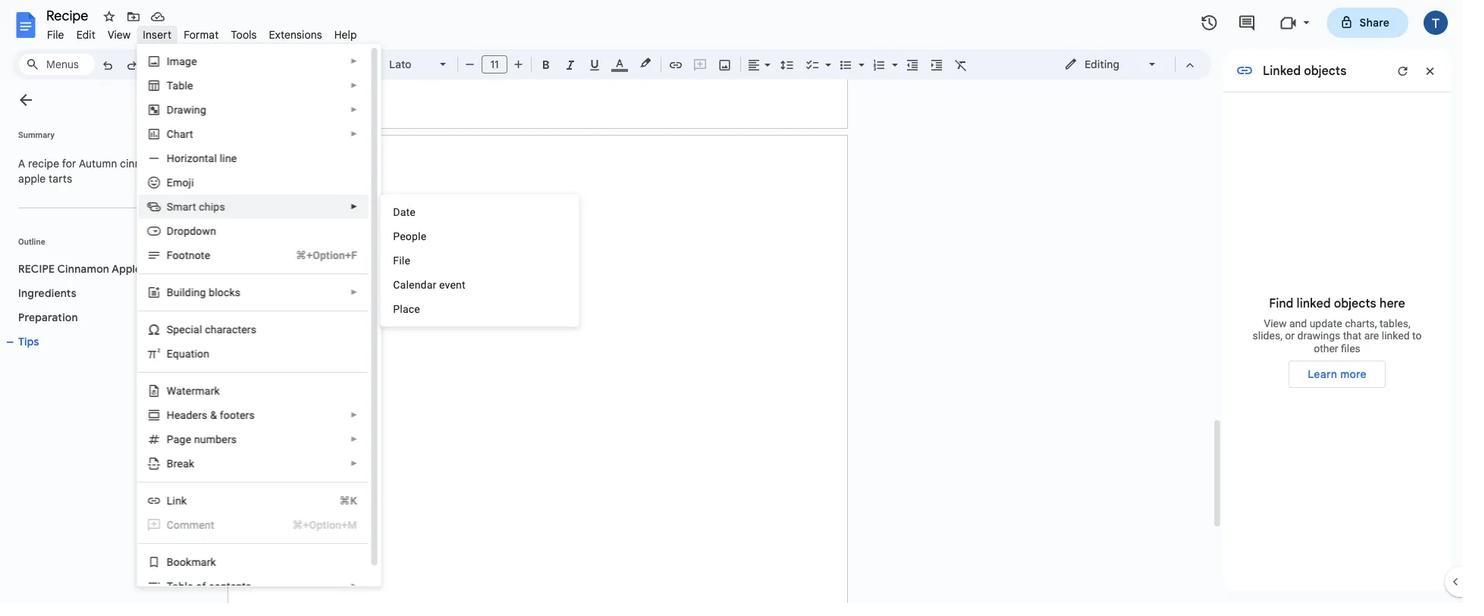 Task type: vqa. For each thing, say whether or not it's contained in the screenshot.
click)
no



Task type: describe. For each thing, give the bounding box(es) containing it.
► for ilding blocks
[[350, 288, 358, 297]]

learn more
[[1308, 368, 1367, 381]]

rawing
[[173, 104, 206, 116]]

file f element
[[393, 255, 415, 267]]

apple
[[112, 262, 141, 276]]

spe c ial characters
[[166, 324, 256, 336]]

d for ate
[[393, 206, 400, 218]]

tips
[[18, 335, 39, 349]]

Star checkbox
[[99, 6, 120, 27]]

content
[[208, 581, 245, 593]]

footers
[[219, 409, 254, 422]]

main toolbar
[[94, 0, 973, 589]]

b u ilding blocks
[[166, 286, 240, 299]]

recipe cinnamon apple tarts
[[18, 262, 169, 276]]

⌘+option+m
[[292, 519, 357, 532]]

find
[[1269, 296, 1294, 311]]

eaders
[[174, 409, 207, 422]]

h eaders & footers
[[166, 409, 254, 422]]

► for brea k
[[350, 460, 358, 468]]

tarts
[[49, 172, 72, 185]]

Rename text field
[[41, 6, 97, 24]]

foot
[[166, 249, 188, 262]]

ate
[[400, 206, 416, 218]]

e
[[185, 434, 191, 446]]

cinnamon
[[57, 262, 109, 276]]

learn
[[1308, 368, 1338, 381]]

building blocks u element
[[166, 286, 245, 299]]

that
[[1343, 330, 1362, 342]]

ho r izontal line
[[166, 152, 237, 165]]

izontal
[[184, 152, 217, 165]]

document outline element
[[0, 80, 206, 604]]

horizontal line r element
[[166, 152, 241, 165]]

smart chips
[[166, 201, 225, 213]]

equation e element
[[166, 348, 214, 360]]

l ink
[[166, 495, 187, 508]]

are
[[1365, 330, 1379, 342]]

a recipe for autumn cinnamon apple tarts
[[18, 157, 171, 185]]

characters
[[205, 324, 256, 336]]

d for rawing
[[166, 104, 173, 116]]

extensions menu item
[[263, 26, 328, 44]]

share
[[1360, 16, 1390, 29]]

edit
[[76, 28, 96, 41]]

ile
[[399, 255, 410, 267]]

table of contents s element
[[166, 581, 256, 593]]

⌘k element
[[321, 494, 357, 509]]

cinnamon
[[120, 157, 168, 170]]

line & paragraph spacing image
[[779, 54, 796, 75]]

⌘+option+m element
[[274, 518, 357, 533]]

file menu item
[[41, 26, 70, 44]]

ink
[[172, 495, 187, 508]]

view menu item
[[102, 26, 137, 44]]

i mage
[[166, 55, 197, 68]]

&
[[210, 409, 217, 422]]

► for i mage
[[350, 57, 358, 66]]

comment m element
[[166, 519, 219, 532]]

► for h eaders & footers
[[350, 411, 358, 420]]

c
[[185, 324, 190, 336]]

tools
[[231, 28, 257, 41]]

lato
[[389, 58, 412, 71]]

menu bar banner
[[0, 0, 1463, 604]]

table of content s
[[166, 581, 251, 593]]

ial
[[190, 324, 202, 336]]

summary element
[[11, 149, 200, 194]]

co
[[166, 519, 180, 532]]

slides,
[[1253, 330, 1283, 342]]

b for u
[[166, 286, 173, 299]]

outline heading
[[0, 236, 206, 257]]

ote
[[194, 249, 210, 262]]

p eople
[[393, 230, 427, 243]]

foot n ote
[[166, 249, 210, 262]]

help
[[334, 28, 357, 41]]

Font size text field
[[483, 55, 507, 74]]

emoji 7 element
[[166, 176, 198, 189]]

d ate
[[393, 206, 416, 218]]

break k element
[[166, 458, 199, 470]]

menu containing d
[[380, 195, 579, 327]]

special characters c element
[[166, 324, 261, 336]]

menu containing i
[[131, 0, 381, 599]]

format
[[184, 28, 219, 41]]

0 vertical spatial objects
[[1304, 63, 1347, 78]]

ingredients
[[18, 287, 76, 300]]

bookmark b element
[[166, 556, 220, 569]]

emoji
[[166, 176, 194, 189]]

place
[[393, 303, 420, 316]]

insert menu item
[[137, 26, 178, 44]]

autumn
[[79, 157, 117, 170]]

link l element
[[166, 495, 191, 508]]

quation
[[172, 348, 209, 360]]

e quation
[[166, 348, 209, 360]]

menu item inside menu
[[138, 514, 368, 538]]

edit menu item
[[70, 26, 102, 44]]

Font size field
[[482, 55, 514, 74]]

event
[[439, 279, 466, 291]]

0 vertical spatial linked
[[1297, 296, 1331, 311]]

c
[[393, 279, 400, 291]]

chart q element
[[166, 128, 198, 140]]

help menu item
[[328, 26, 363, 44]]

mage
[[169, 55, 197, 68]]

f
[[393, 255, 399, 267]]

find linked objects here view and update charts, tables, slides, or drawings that are linked to other files
[[1253, 296, 1422, 355]]

g
[[179, 434, 185, 446]]

m
[[180, 519, 189, 532]]

ment
[[189, 519, 214, 532]]

table
[[166, 581, 193, 593]]

people p element
[[393, 230, 431, 243]]

chips
[[199, 201, 225, 213]]

file
[[47, 28, 64, 41]]

4 ► from the top
[[350, 130, 358, 138]]

here
[[1380, 296, 1406, 311]]



Task type: locate. For each thing, give the bounding box(es) containing it.
brea
[[166, 458, 188, 470]]

bulleted list menu image
[[855, 55, 865, 60]]

b for ookmark
[[166, 556, 173, 569]]

update
[[1310, 317, 1343, 330]]

► for t able
[[350, 81, 358, 90]]

d
[[166, 104, 173, 116], [393, 206, 400, 218]]

alendar
[[400, 279, 437, 291]]

preparation
[[18, 311, 78, 324]]

watermark
[[166, 385, 220, 398]]

⌘+option+f element
[[277, 248, 357, 263]]

d up p
[[393, 206, 400, 218]]

t
[[166, 79, 172, 92]]

tools menu item
[[225, 26, 263, 44]]

1 vertical spatial d
[[393, 206, 400, 218]]

menu bar containing file
[[41, 20, 363, 45]]

view
[[108, 28, 131, 41], [1264, 317, 1287, 330]]

10 ► from the top
[[350, 583, 358, 591]]

b
[[166, 286, 173, 299], [166, 556, 173, 569]]

2 ► from the top
[[350, 81, 358, 90]]

outline
[[18, 237, 45, 247]]

6 ► from the top
[[350, 288, 358, 297]]

1 b from the top
[[166, 286, 173, 299]]

► for e numbers
[[350, 435, 358, 444]]

5 ► from the top
[[350, 203, 358, 211]]

to
[[1413, 330, 1422, 342]]

0 vertical spatial d
[[166, 104, 173, 116]]

0 horizontal spatial d
[[166, 104, 173, 116]]

1 horizontal spatial linked
[[1382, 330, 1410, 342]]

9 ► from the top
[[350, 460, 358, 468]]

date d element
[[393, 206, 420, 218]]

0 vertical spatial view
[[108, 28, 131, 41]]

1 horizontal spatial d
[[393, 206, 400, 218]]

ookmark
[[173, 556, 216, 569]]

insert image image
[[717, 54, 734, 75]]

Menus field
[[19, 54, 95, 75]]

view inside find linked objects here view and update charts, tables, slides, or drawings that are linked to other files
[[1264, 317, 1287, 330]]

files
[[1341, 342, 1361, 355]]

for
[[62, 157, 76, 170]]

learn more link
[[1289, 361, 1386, 388]]

c alendar event
[[393, 279, 466, 291]]

footnote n element
[[166, 249, 215, 262]]

eople
[[400, 230, 427, 243]]

a
[[18, 157, 25, 170]]

l
[[166, 495, 172, 508]]

menu bar
[[41, 20, 363, 45]]

pa g e numbers
[[166, 434, 237, 446]]

blocks
[[208, 286, 240, 299]]

linked up update
[[1297, 296, 1331, 311]]

tables,
[[1380, 317, 1411, 330]]

2 b from the top
[[166, 556, 173, 569]]

view down star checkbox
[[108, 28, 131, 41]]

d down t
[[166, 104, 173, 116]]

objects right linked
[[1304, 63, 1347, 78]]

line
[[219, 152, 237, 165]]

other
[[1314, 342, 1339, 355]]

k
[[188, 458, 194, 470]]

drawing d element
[[166, 104, 211, 116]]

smart
[[166, 201, 196, 213]]

► for table of content s
[[350, 583, 358, 591]]

dropdown
[[166, 225, 216, 237]]

or
[[1285, 330, 1295, 342]]

linked
[[1297, 296, 1331, 311], [1382, 330, 1410, 342]]

b left ilding
[[166, 286, 173, 299]]

objects
[[1304, 63, 1347, 78], [1334, 296, 1377, 311]]

insert
[[143, 28, 172, 41]]

calendar event c element
[[393, 279, 470, 291]]

u
[[173, 286, 179, 299]]

1 vertical spatial objects
[[1334, 296, 1377, 311]]

0 horizontal spatial linked
[[1297, 296, 1331, 311]]

highlight color image
[[637, 54, 654, 72]]

d rawing
[[166, 104, 206, 116]]

1 ► from the top
[[350, 57, 358, 66]]

spe
[[166, 324, 185, 336]]

► for d rawing
[[350, 105, 358, 114]]

1 vertical spatial view
[[1264, 317, 1287, 330]]

and
[[1290, 317, 1307, 330]]

summary heading
[[18, 129, 55, 141]]

t able
[[166, 79, 193, 92]]

image i element
[[166, 55, 201, 68]]

drawings
[[1298, 330, 1341, 342]]

ilding
[[179, 286, 206, 299]]

0 horizontal spatial view
[[108, 28, 131, 41]]

3 ► from the top
[[350, 105, 358, 114]]

application containing linked objects
[[0, 0, 1463, 604]]

menu item
[[138, 514, 368, 538]]

menu
[[131, 0, 381, 599], [380, 195, 579, 327]]

place m element
[[393, 303, 425, 316]]

8 ► from the top
[[350, 435, 358, 444]]

smart chips z element
[[166, 201, 229, 213]]

text color image
[[611, 54, 628, 72]]

ho
[[166, 152, 180, 165]]

r
[[180, 152, 184, 165]]

i
[[166, 55, 169, 68]]

editing button
[[1054, 53, 1168, 76]]

extensions
[[269, 28, 322, 41]]

s
[[245, 581, 251, 593]]

editing
[[1085, 58, 1120, 71]]

linked objects section
[[1224, 49, 1451, 592]]

1 vertical spatial b
[[166, 556, 173, 569]]

of
[[196, 581, 206, 593]]

7 ► from the top
[[350, 411, 358, 420]]

h
[[166, 409, 174, 422]]

1 horizontal spatial view
[[1264, 317, 1287, 330]]

pa
[[166, 434, 179, 446]]

page numbers g element
[[166, 434, 241, 446]]

linked objects
[[1263, 63, 1347, 78]]

charts,
[[1345, 317, 1377, 330]]

tarts
[[144, 262, 169, 276]]

font list. lato selected. option
[[389, 54, 431, 75]]

view down find
[[1264, 317, 1287, 330]]

more
[[1341, 368, 1367, 381]]

linked
[[1263, 63, 1301, 78]]

b up table
[[166, 556, 173, 569]]

objects inside find linked objects here view and update charts, tables, slides, or drawings that are linked to other files
[[1334, 296, 1377, 311]]

menu item containing co
[[138, 514, 368, 538]]

numbers
[[194, 434, 237, 446]]

brea k
[[166, 458, 194, 470]]

e
[[166, 348, 172, 360]]

1 vertical spatial linked
[[1382, 330, 1410, 342]]

dropdown 6 element
[[166, 225, 221, 237]]

checklist menu image
[[822, 55, 832, 60]]

mode and view toolbar
[[1053, 49, 1202, 80]]

n
[[188, 249, 194, 262]]

watermark j element
[[166, 385, 224, 398]]

b ookmark
[[166, 556, 216, 569]]

linked left to
[[1382, 330, 1410, 342]]

view inside menu item
[[108, 28, 131, 41]]

menu bar inside menu bar 'banner'
[[41, 20, 363, 45]]

table t element
[[166, 79, 197, 92]]

⌘+option+f
[[295, 249, 357, 262]]

p
[[393, 230, 400, 243]]

objects up charts,
[[1334, 296, 1377, 311]]

application
[[0, 0, 1463, 604]]

format menu item
[[178, 26, 225, 44]]

chart
[[166, 128, 193, 140]]

0 vertical spatial b
[[166, 286, 173, 299]]

headers & footers h element
[[166, 409, 259, 422]]



